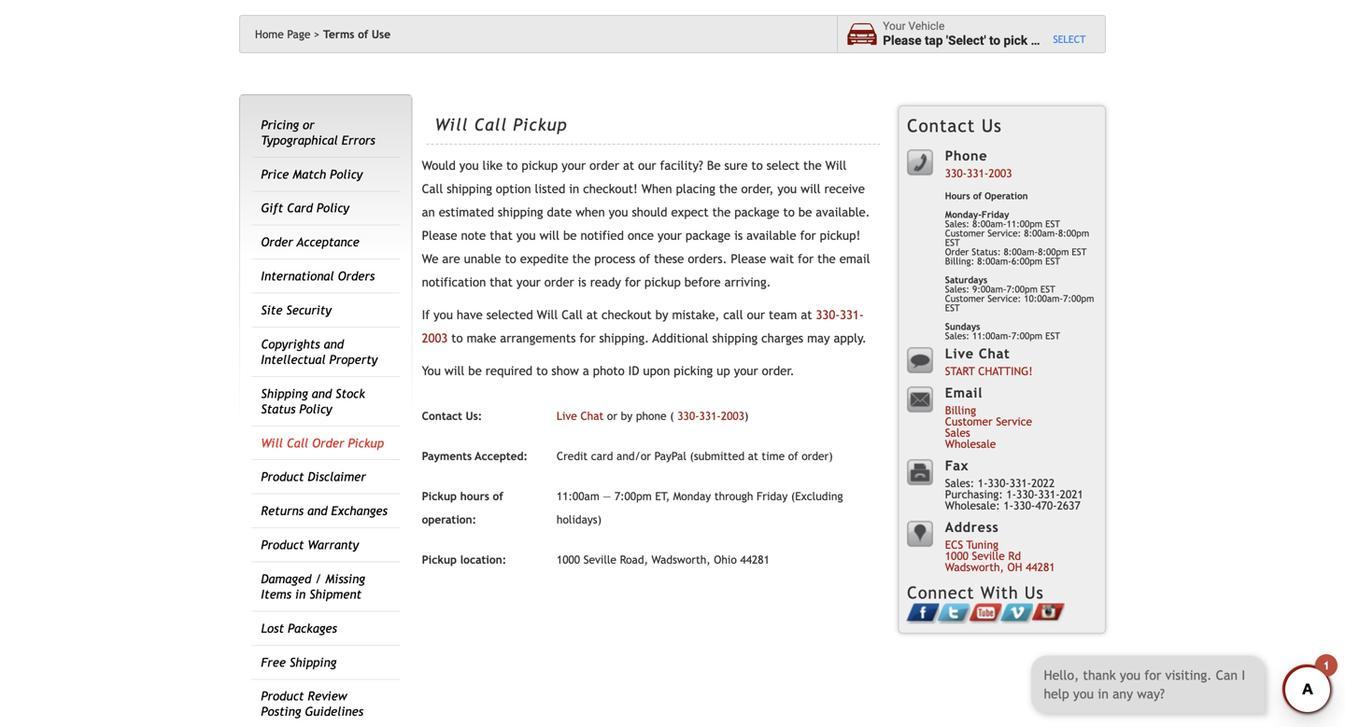Task type: locate. For each thing, give the bounding box(es) containing it.
1 horizontal spatial order
[[312, 436, 344, 451]]

0 horizontal spatial contact
[[422, 410, 462, 423]]

0 horizontal spatial us
[[982, 115, 1002, 136]]

2 sales: from the top
[[945, 284, 970, 295]]

1 horizontal spatial package
[[735, 205, 780, 220]]

2 vertical spatial and
[[307, 504, 328, 519]]

2 vertical spatial be
[[468, 364, 482, 379]]

note
[[461, 229, 486, 243]]

hours of operation monday-friday sales: 8:00am-11:00pm est customer service: 8:00am-8:00pm est order status: 8:00am-8:00pm est billing: 8:00am-6:00pm est saturdays sales: 9:00am-7:00pm est customer service: 10:00am-7:00pm est sundays sales: 11:00am-7:00pm est
[[945, 191, 1095, 341]]

package up orders.
[[686, 229, 731, 243]]

our up when
[[638, 158, 657, 173]]

1 horizontal spatial pickup
[[645, 275, 681, 290]]

shipping up status
[[261, 387, 308, 401]]

330-331- 2003 link
[[422, 308, 864, 346]]

0 vertical spatial is
[[735, 229, 743, 243]]

price match policy
[[261, 167, 363, 182]]

11:00am — 7:00pm et, monday through friday (excluding holidays)
[[557, 490, 843, 527]]

acceptance
[[297, 235, 359, 250]]

1 vertical spatial in
[[295, 588, 306, 602]]

1000 down holidays)
[[557, 554, 580, 567]]

live for live chat start chatting!
[[945, 346, 974, 362]]

at inside the would you like to pickup your order at our facility? be sure to select the will call shipping option listed in checkout! when placing the order, you will receive an estimated shipping date when you should expect the package to be available. please note that you will be notified once your package is available for pickup! we are unable to expedite the process of these orders. please wait for the email notification that your order is ready for pickup before arriving.
[[623, 158, 635, 173]]

pick
[[1004, 33, 1028, 48]]

1 vertical spatial package
[[686, 229, 731, 243]]

live up 'start'
[[945, 346, 974, 362]]

0 horizontal spatial wadsworth,
[[652, 554, 711, 567]]

that right note
[[490, 229, 513, 243]]

stock
[[336, 387, 365, 401]]

order up disclaimer
[[312, 436, 344, 451]]

0 vertical spatial a
[[1031, 33, 1038, 48]]

policy down errors
[[330, 167, 363, 182]]

notified
[[581, 229, 624, 243]]

1 horizontal spatial shipping
[[498, 205, 543, 220]]

lost
[[261, 622, 284, 636]]

2003 up "(submitted"
[[721, 410, 745, 423]]

2 product from the top
[[261, 538, 304, 553]]

will up expedite
[[540, 229, 560, 243]]

date
[[547, 205, 572, 220]]

email
[[945, 385, 983, 401]]

1 vertical spatial service:
[[988, 293, 1022, 304]]

service:
[[988, 228, 1022, 239], [988, 293, 1022, 304]]

select
[[767, 158, 800, 173]]

contact us
[[908, 115, 1002, 136]]

1 vertical spatial that
[[490, 275, 513, 290]]

1 horizontal spatial be
[[563, 229, 577, 243]]

1 horizontal spatial wadsworth,
[[945, 561, 1004, 574]]

1 horizontal spatial our
[[747, 308, 765, 322]]

chat for live chat or by phone ( 330-331-2003 )
[[581, 410, 604, 423]]

in inside damaged / missing items in shipment
[[295, 588, 306, 602]]

and inside copyrights and intellectual property
[[324, 337, 344, 352]]

fax sales: 1-330-331-2022 purchasing: 1-330-331-2021 wholesale: 1-330-470-2637
[[945, 458, 1084, 512]]

2 horizontal spatial order
[[945, 247, 969, 257]]

product for product review posting guidelines
[[261, 690, 304, 704]]

1 horizontal spatial or
[[607, 410, 618, 423]]

copyrights and intellectual property link
[[261, 337, 378, 367]]

through
[[715, 490, 754, 503]]

330-331-2003 link right ( in the bottom of the page
[[678, 410, 745, 423]]

us right with
[[1025, 583, 1044, 603]]

shipping
[[447, 182, 492, 196], [498, 205, 543, 220], [713, 331, 758, 346]]

44281 right oh
[[1026, 561, 1056, 574]]

please
[[883, 33, 922, 48], [422, 229, 457, 243], [731, 252, 767, 266]]

0 horizontal spatial 1000
[[557, 554, 580, 567]]

at up checkout!
[[623, 158, 635, 173]]

is left "available" in the right of the page
[[735, 229, 743, 243]]

order up checkout!
[[590, 158, 620, 173]]

at left time
[[748, 450, 759, 463]]

1 horizontal spatial friday
[[982, 209, 1010, 220]]

upon
[[643, 364, 670, 379]]

to right like
[[507, 158, 518, 173]]

0 vertical spatial shipping
[[261, 387, 308, 401]]

site security link
[[261, 303, 332, 318]]

331- inside phone 330-331-2003
[[967, 167, 989, 180]]

to up "available" in the right of the page
[[784, 205, 795, 220]]

the
[[804, 158, 822, 173], [719, 182, 738, 196], [713, 205, 731, 220], [572, 252, 591, 266], [818, 252, 836, 266]]

1 horizontal spatial chat
[[979, 346, 1011, 362]]

contact left us:
[[422, 410, 462, 423]]

and down product disclaimer link
[[307, 504, 328, 519]]

2 vertical spatial will
[[445, 364, 465, 379]]

0 vertical spatial 2003
[[989, 167, 1012, 180]]

331- inside 330-331- 2003
[[840, 308, 864, 322]]

0 vertical spatial product
[[261, 470, 304, 485]]

0 vertical spatial live
[[945, 346, 974, 362]]

0 horizontal spatial seville
[[584, 554, 617, 567]]

0 horizontal spatial live
[[557, 410, 577, 423]]

price
[[261, 167, 289, 182]]

1 vertical spatial shipping
[[498, 205, 543, 220]]

please up arriving.
[[731, 252, 767, 266]]

order down gift
[[261, 235, 293, 250]]

1 vertical spatial contact
[[422, 410, 462, 423]]

4 sales: from the top
[[945, 477, 975, 490]]

2 vertical spatial customer
[[945, 415, 993, 428]]

1 service: from the top
[[988, 228, 1022, 239]]

select
[[1054, 33, 1086, 45]]

8:00am- down 11:00pm
[[1004, 247, 1038, 257]]

product for product warranty
[[261, 538, 304, 553]]

pickup
[[522, 158, 558, 173], [645, 275, 681, 290]]

1000 down address
[[945, 550, 969, 563]]

—
[[603, 490, 611, 503]]

call inside the would you like to pickup your order at our facility? be sure to select the will call shipping option listed in checkout! when placing the order, you will receive an estimated shipping date when you should expect the package to be available. please note that you will be notified once your package is available for pickup! we are unable to expedite the process of these orders. please wait for the email notification that your order is ready for pickup before arriving.
[[422, 182, 443, 196]]

2 service: from the top
[[988, 293, 1022, 304]]

0 vertical spatial our
[[638, 158, 657, 173]]

will left "receive"
[[801, 182, 821, 196]]

vehicle
[[909, 20, 945, 33]]

home
[[255, 28, 284, 41]]

chat inside live chat start chatting!
[[979, 346, 1011, 362]]

have
[[457, 308, 483, 322]]

call up the an on the left of page
[[422, 182, 443, 196]]

a right pick
[[1031, 33, 1038, 48]]

sales: down billing:
[[945, 284, 970, 295]]

3 customer from the top
[[945, 415, 993, 428]]

330- left 2637
[[1017, 488, 1038, 501]]

2 horizontal spatial will
[[801, 182, 821, 196]]

1 horizontal spatial seville
[[972, 550, 1005, 563]]

wholesale
[[945, 438, 996, 451]]

0 vertical spatial and
[[324, 337, 344, 352]]

product inside the product review posting guidelines
[[261, 690, 304, 704]]

time
[[762, 450, 785, 463]]

6:00pm
[[1012, 256, 1043, 267]]

additional
[[653, 331, 709, 346]]

will inside the would you like to pickup your order at our facility? be sure to select the will call shipping option listed in checkout! when placing the order, you will receive an estimated shipping date when you should expect the package to be available. please note that you will be notified once your package is available for pickup! we are unable to expedite the process of these orders. please wait for the email notification that your order is ready for pickup before arriving.
[[826, 158, 847, 173]]

your right up
[[734, 364, 758, 379]]

ohio
[[714, 554, 737, 567]]

our inside the would you like to pickup your order at our facility? be sure to select the will call shipping option listed in checkout! when placing the order, you will receive an estimated shipping date when you should expect the package to be available. please note that you will be notified once your package is available for pickup! we are unable to expedite the process of these orders. please wait for the email notification that your order is ready for pickup before arriving.
[[638, 158, 657, 173]]

shipping down option
[[498, 205, 543, 220]]

1 horizontal spatial 44281
[[1026, 561, 1056, 574]]

team
[[769, 308, 797, 322]]

be down make
[[468, 364, 482, 379]]

for
[[800, 229, 816, 243], [798, 252, 814, 266], [625, 275, 641, 290], [580, 331, 596, 346]]

service
[[996, 415, 1033, 428]]

2003 inside 330-331- 2003
[[422, 331, 448, 346]]

product review posting guidelines
[[261, 690, 364, 720]]

the down the pickup!
[[818, 252, 836, 266]]

0 horizontal spatial 2003
[[422, 331, 448, 346]]

0 vertical spatial in
[[569, 182, 580, 196]]

pickup inside pickup hours of operation:
[[422, 490, 457, 503]]

be down date
[[563, 229, 577, 243]]

2 horizontal spatial 2003
[[989, 167, 1012, 180]]

2 vertical spatial product
[[261, 690, 304, 704]]

1 vertical spatial live
[[557, 410, 577, 423]]

or right live chat link
[[607, 410, 618, 423]]

friday down operation
[[982, 209, 1010, 220]]

8:00pm right 11:00pm
[[1059, 228, 1090, 239]]

2 that from the top
[[490, 275, 513, 290]]

0 vertical spatial by
[[656, 308, 669, 322]]

product disclaimer
[[261, 470, 366, 485]]

to inside your vehicle please tap 'select' to pick a vehicle
[[990, 33, 1001, 48]]

tuning
[[967, 539, 999, 552]]

available.
[[816, 205, 870, 220]]

for left shipping.
[[580, 331, 596, 346]]

pickup up operation:
[[422, 490, 457, 503]]

pickup up listed
[[522, 158, 558, 173]]

be
[[799, 205, 812, 220], [563, 229, 577, 243], [468, 364, 482, 379]]

1 vertical spatial 2003
[[422, 331, 448, 346]]

1 product from the top
[[261, 470, 304, 485]]

0 vertical spatial friday
[[982, 209, 1010, 220]]

2 vertical spatial shipping
[[713, 331, 758, 346]]

may
[[807, 331, 830, 346]]

shipping and stock status policy link
[[261, 387, 365, 417]]

1 vertical spatial or
[[607, 410, 618, 423]]

be left "available."
[[799, 205, 812, 220]]

and inside shipping and stock status policy
[[312, 387, 332, 401]]

8:00pm down 11:00pm
[[1038, 247, 1069, 257]]

hours
[[460, 490, 490, 503]]

shipment
[[309, 588, 362, 602]]

contact up phone
[[908, 115, 976, 136]]

you
[[422, 364, 441, 379]]

sales: left 11:00am-
[[945, 331, 970, 341]]

sales: down the fax
[[945, 477, 975, 490]]

1 horizontal spatial live
[[945, 346, 974, 362]]

330-
[[945, 167, 967, 180], [816, 308, 840, 322], [678, 410, 699, 423], [988, 477, 1010, 490], [1017, 488, 1038, 501], [1014, 499, 1036, 512]]

44281 inside address ecs tuning 1000 seville rd wadsworth, oh 44281
[[1026, 561, 1056, 574]]

by up to make arrangements for shipping. additional shipping charges may apply.
[[656, 308, 669, 322]]

intellectual
[[261, 353, 326, 367]]

site
[[261, 303, 283, 318]]

/
[[315, 572, 322, 587]]

8:00pm
[[1059, 228, 1090, 239], [1038, 247, 1069, 257]]

pickup down operation:
[[422, 554, 457, 567]]

available
[[747, 229, 797, 243]]

44281 right ohio at the bottom of the page
[[740, 554, 770, 567]]

0 vertical spatial please
[[883, 33, 922, 48]]

0 vertical spatial customer
[[945, 228, 985, 239]]

pricing or typographical errors link
[[261, 118, 375, 148]]

0 vertical spatial that
[[490, 229, 513, 243]]

10:00am-
[[1024, 293, 1064, 304]]

0 vertical spatial service:
[[988, 228, 1022, 239]]

1 horizontal spatial us
[[1025, 583, 1044, 603]]

international orders
[[261, 269, 375, 284]]

wadsworth,
[[652, 554, 711, 567], [945, 561, 1004, 574]]

0 horizontal spatial please
[[422, 229, 457, 243]]

0 vertical spatial or
[[303, 118, 315, 132]]

0 vertical spatial shipping
[[447, 182, 492, 196]]

chat for live chat start chatting!
[[979, 346, 1011, 362]]

wadsworth, inside address ecs tuning 1000 seville rd wadsworth, oh 44281
[[945, 561, 1004, 574]]

8:00am-
[[973, 219, 1007, 229], [1024, 228, 1059, 239], [1004, 247, 1038, 257], [978, 256, 1012, 267]]

of inside hours of operation monday-friday sales: 8:00am-11:00pm est customer service: 8:00am-8:00pm est order status: 8:00am-8:00pm est billing: 8:00am-6:00pm est saturdays sales: 9:00am-7:00pm est customer service: 10:00am-7:00pm est sundays sales: 11:00am-7:00pm est
[[973, 191, 982, 201]]

and left stock
[[312, 387, 332, 401]]

is
[[735, 229, 743, 243], [578, 275, 587, 290]]

of inside pickup hours of operation:
[[493, 490, 503, 503]]

unable
[[464, 252, 501, 266]]

2 vertical spatial 2003
[[721, 410, 745, 423]]

0 horizontal spatial order
[[545, 275, 574, 290]]

0 horizontal spatial our
[[638, 158, 657, 173]]

1 vertical spatial 330-331-2003 link
[[678, 410, 745, 423]]

vehicle
[[1041, 33, 1082, 48]]

7:00pm right —
[[615, 490, 652, 503]]

package down order, on the top of the page
[[735, 205, 780, 220]]

that down unable
[[490, 275, 513, 290]]

card
[[287, 201, 313, 216]]

1 vertical spatial customer
[[945, 293, 985, 304]]

1 horizontal spatial 330-331-2003 link
[[945, 167, 1012, 180]]

pickup down these on the top of page
[[645, 275, 681, 290]]

live up credit
[[557, 410, 577, 423]]

7:00pm down 6:00pm
[[1007, 284, 1038, 295]]

0 horizontal spatial 330-331-2003 link
[[678, 410, 745, 423]]

1 vertical spatial order
[[545, 275, 574, 290]]

will
[[435, 115, 468, 135], [826, 158, 847, 173], [537, 308, 558, 322], [261, 436, 283, 451]]

tap
[[925, 33, 943, 48]]

1 vertical spatial a
[[583, 364, 589, 379]]

2 vertical spatial policy
[[299, 402, 332, 417]]

policy for gift card policy
[[317, 201, 349, 216]]

1 customer from the top
[[945, 228, 985, 239]]

seville left road,
[[584, 554, 617, 567]]

2003 up operation
[[989, 167, 1012, 180]]

at right team
[[801, 308, 813, 322]]

11:00pm
[[1007, 219, 1043, 229]]

will up would
[[435, 115, 468, 135]]

330- down phone
[[945, 167, 967, 180]]

2 horizontal spatial be
[[799, 205, 812, 220]]

seville left rd
[[972, 550, 1005, 563]]

policy right card
[[317, 201, 349, 216]]

3 product from the top
[[261, 690, 304, 704]]

0 vertical spatial 8:00pm
[[1059, 228, 1090, 239]]

0 horizontal spatial will
[[445, 364, 465, 379]]

road,
[[620, 554, 648, 567]]

sales: down hours
[[945, 219, 970, 229]]

a right show
[[583, 364, 589, 379]]

2 horizontal spatial please
[[883, 33, 922, 48]]

checkout
[[602, 308, 652, 322]]

product up posting
[[261, 690, 304, 704]]

0 vertical spatial chat
[[979, 346, 1011, 362]]

8:00am- up 6:00pm
[[1024, 228, 1059, 239]]

and up property
[[324, 337, 344, 352]]

331-
[[967, 167, 989, 180], [840, 308, 864, 322], [699, 410, 721, 423], [1010, 477, 1032, 490], [1038, 488, 1060, 501]]

0 vertical spatial contact
[[908, 115, 976, 136]]

pickup
[[513, 115, 568, 135], [348, 436, 384, 451], [422, 490, 457, 503], [422, 554, 457, 567]]

1 horizontal spatial by
[[656, 308, 669, 322]]

chat down 11:00am-
[[979, 346, 1011, 362]]

1 horizontal spatial in
[[569, 182, 580, 196]]

live inside live chat start chatting!
[[945, 346, 974, 362]]

0 vertical spatial us
[[982, 115, 1002, 136]]

order,
[[741, 182, 774, 196]]

1000 seville road, wadsworth, ohio 44281
[[557, 554, 770, 567]]

to left pick
[[990, 33, 1001, 48]]

in
[[569, 182, 580, 196], [295, 588, 306, 602]]

330-331- 2003
[[422, 308, 864, 346]]

hours
[[945, 191, 971, 201]]

order down expedite
[[545, 275, 574, 290]]

0 horizontal spatial by
[[621, 410, 633, 423]]

0 horizontal spatial 44281
[[740, 554, 770, 567]]

and for stock
[[312, 387, 332, 401]]

please down your
[[883, 33, 922, 48]]

product up the returns
[[261, 470, 304, 485]]

order left status:
[[945, 247, 969, 257]]

for left the pickup!
[[800, 229, 816, 243]]

start chatting! link
[[945, 365, 1033, 378]]

1 horizontal spatial order
[[590, 158, 620, 173]]

contact for contact us
[[908, 115, 976, 136]]

friday right through
[[757, 490, 788, 503]]

1 horizontal spatial contact
[[908, 115, 976, 136]]

0 vertical spatial will
[[801, 182, 821, 196]]

1 vertical spatial 8:00pm
[[1038, 247, 1069, 257]]

will right you
[[445, 364, 465, 379]]

and for intellectual
[[324, 337, 344, 352]]

orders
[[338, 269, 375, 284]]

chat up card
[[581, 410, 604, 423]]

at
[[623, 158, 635, 173], [587, 308, 598, 322], [801, 308, 813, 322], [748, 450, 759, 463]]

please up the "we"
[[422, 229, 457, 243]]

friday inside hours of operation monday-friday sales: 8:00am-11:00pm est customer service: 8:00am-8:00pm est order status: 8:00am-8:00pm est billing: 8:00am-6:00pm est saturdays sales: 9:00am-7:00pm est customer service: 10:00am-7:00pm est sundays sales: 11:00am-7:00pm est
[[982, 209, 1010, 220]]

you right the if
[[434, 308, 453, 322]]

match
[[293, 167, 326, 182]]

wadsworth, down "tuning"
[[945, 561, 1004, 574]]

8:00am- up status:
[[973, 219, 1007, 229]]

policy
[[330, 167, 363, 182], [317, 201, 349, 216], [299, 402, 332, 417]]

to right sure
[[752, 158, 763, 173]]

pickup location:
[[422, 554, 507, 567]]

product down the returns
[[261, 538, 304, 553]]

1 vertical spatial product
[[261, 538, 304, 553]]

0 horizontal spatial chat
[[581, 410, 604, 423]]

0 horizontal spatial friday
[[757, 490, 788, 503]]

1 vertical spatial chat
[[581, 410, 604, 423]]



Task type: describe. For each thing, give the bounding box(es) containing it.
should
[[632, 205, 668, 220]]

purchasing:
[[945, 488, 1003, 501]]

lost packages link
[[261, 622, 337, 636]]

operation:
[[422, 514, 477, 527]]

we
[[422, 252, 439, 266]]

arriving.
[[725, 275, 771, 290]]

sales link
[[945, 426, 971, 440]]

charges
[[762, 331, 804, 346]]

photo
[[593, 364, 625, 379]]

0 horizontal spatial is
[[578, 275, 587, 290]]

2022
[[1032, 477, 1055, 490]]

expedite
[[520, 252, 569, 266]]

if you have selected will call at checkout by mistake, call our team at
[[422, 308, 816, 322]]

order.
[[762, 364, 795, 379]]

be
[[707, 158, 721, 173]]

errors
[[342, 133, 375, 148]]

3 sales: from the top
[[945, 331, 970, 341]]

0 horizontal spatial order
[[261, 235, 293, 250]]

in inside the would you like to pickup your order at our facility? be sure to select the will call shipping option listed in checkout! when placing the order, you will receive an estimated shipping date when you should expect the package to be available. please note that you will be notified once your package is available for pickup! we are unable to expedite the process of these orders. please wait for the email notification that your order is ready for pickup before arriving.
[[569, 182, 580, 196]]

wholesale:
[[945, 499, 1001, 512]]

order acceptance
[[261, 235, 359, 250]]

1 vertical spatial please
[[422, 229, 457, 243]]

free
[[261, 656, 286, 670]]

sales: inside 'fax sales: 1-330-331-2022 purchasing: 1-330-331-2021 wholesale: 1-330-470-2637'
[[945, 477, 975, 490]]

monday-
[[945, 209, 982, 220]]

0 vertical spatial be
[[799, 205, 812, 220]]

will call order pickup
[[261, 436, 384, 451]]

(excluding
[[791, 490, 843, 503]]

330- inside 330-331- 2003
[[816, 308, 840, 322]]

sales
[[945, 426, 971, 440]]

order inside hours of operation monday-friday sales: 8:00am-11:00pm est customer service: 8:00am-8:00pm est order status: 8:00am-8:00pm est billing: 8:00am-6:00pm est saturdays sales: 9:00am-7:00pm est customer service: 10:00am-7:00pm est sundays sales: 11:00am-7:00pm est
[[945, 247, 969, 257]]

copyrights and intellectual property
[[261, 337, 378, 367]]

status
[[261, 402, 296, 417]]

email
[[840, 252, 870, 266]]

status:
[[972, 247, 1001, 257]]

sure
[[725, 158, 748, 173]]

us:
[[466, 410, 482, 423]]

ecs
[[945, 539, 964, 552]]

estimated
[[439, 205, 494, 220]]

1 horizontal spatial 2003
[[721, 410, 745, 423]]

friday inside 11:00am — 7:00pm et, monday through friday (excluding holidays)
[[757, 490, 788, 503]]

a inside your vehicle please tap 'select' to pick a vehicle
[[1031, 33, 1038, 48]]

0 horizontal spatial pickup
[[522, 158, 558, 173]]

1 vertical spatial will
[[540, 229, 560, 243]]

at left checkout
[[587, 308, 598, 322]]

international
[[261, 269, 334, 284]]

will up arrangements
[[537, 308, 558, 322]]

your down expedite
[[517, 275, 541, 290]]

and for exchanges
[[307, 504, 328, 519]]

1 that from the top
[[490, 229, 513, 243]]

and/or
[[617, 450, 651, 463]]

2637
[[1057, 499, 1081, 512]]

8:00am- up '9:00am-'
[[978, 256, 1012, 267]]

1 vertical spatial by
[[621, 410, 633, 423]]

1 vertical spatial pickup
[[645, 275, 681, 290]]

when
[[642, 182, 672, 196]]

policy inside shipping and stock status policy
[[299, 402, 332, 417]]

orders.
[[688, 252, 727, 266]]

the down sure
[[719, 182, 738, 196]]

for right wait
[[798, 252, 814, 266]]

9:00am-
[[973, 284, 1007, 295]]

2 horizontal spatial shipping
[[713, 331, 758, 346]]

330- right ( in the bottom of the page
[[678, 410, 699, 423]]

live for live chat or by phone ( 330-331-2003 )
[[557, 410, 577, 423]]

gift card policy
[[261, 201, 349, 216]]

will call pickup
[[435, 115, 568, 135]]

2 customer from the top
[[945, 293, 985, 304]]

call up product disclaimer
[[287, 436, 309, 451]]

select link
[[1054, 33, 1086, 46]]

to right unable
[[505, 252, 517, 266]]

live chat start chatting!
[[945, 346, 1033, 378]]

1 vertical spatial us
[[1025, 583, 1044, 603]]

option
[[496, 182, 531, 196]]

product for product disclaimer
[[261, 470, 304, 485]]

7:00pm down 10:00am-
[[1012, 331, 1043, 341]]

holidays)
[[557, 514, 602, 527]]

you left like
[[460, 158, 479, 173]]

start
[[945, 365, 975, 378]]

to left show
[[536, 364, 548, 379]]

your up these on the top of page
[[658, 229, 682, 243]]

if
[[422, 308, 430, 322]]

location:
[[460, 554, 507, 567]]

)
[[745, 410, 749, 423]]

will down status
[[261, 436, 283, 451]]

pickup up listed
[[513, 115, 568, 135]]

pickup!
[[820, 229, 861, 243]]

order)
[[802, 450, 833, 463]]

ready
[[590, 275, 621, 290]]

property
[[329, 353, 378, 367]]

checkout!
[[583, 182, 638, 196]]

0 horizontal spatial shipping
[[447, 182, 492, 196]]

0 horizontal spatial package
[[686, 229, 731, 243]]

1 horizontal spatial is
[[735, 229, 743, 243]]

330-331-2003 link for us
[[945, 167, 1012, 180]]

330- inside phone 330-331-2003
[[945, 167, 967, 180]]

chatting!
[[979, 365, 1033, 378]]

damaged
[[261, 572, 312, 587]]

the right select
[[804, 158, 822, 173]]

listed
[[535, 182, 566, 196]]

1 vertical spatial shipping
[[290, 656, 337, 670]]

1- left the 2022
[[1007, 488, 1017, 501]]

0 vertical spatial order
[[590, 158, 620, 173]]

1 horizontal spatial please
[[731, 252, 767, 266]]

0 vertical spatial package
[[735, 205, 780, 220]]

your vehicle please tap 'select' to pick a vehicle
[[883, 20, 1082, 48]]

your up listed
[[562, 158, 586, 173]]

1- up the wholesale:
[[978, 477, 988, 490]]

0 horizontal spatial a
[[583, 364, 589, 379]]

placing
[[676, 182, 716, 196]]

returns
[[261, 504, 304, 519]]

330-331-2003 link for us:
[[678, 410, 745, 423]]

or inside pricing or typographical errors
[[303, 118, 315, 132]]

phone 330-331-2003
[[945, 148, 1012, 180]]

1- right the wholesale:
[[1004, 499, 1014, 512]]

product warranty
[[261, 538, 359, 553]]

call up like
[[474, 115, 507, 135]]

7:00pm right '9:00am-'
[[1063, 293, 1095, 304]]

typographical
[[261, 133, 338, 148]]

for right the ready
[[625, 275, 641, 290]]

of inside the would you like to pickup your order at our facility? be sure to select the will call shipping option listed in checkout! when placing the order, you will receive an estimated shipping date when you should expect the package to be available. please note that you will be notified once your package is available for pickup! we are unable to expedite the process of these orders. please wait for the email notification that your order is ready for pickup before arriving.
[[639, 252, 651, 266]]

selected
[[487, 308, 533, 322]]

lost packages
[[261, 622, 337, 636]]

pickup up disclaimer
[[348, 436, 384, 451]]

apply.
[[834, 331, 867, 346]]

once
[[628, 229, 654, 243]]

7:00pm inside 11:00am — 7:00pm et, monday through friday (excluding holidays)
[[615, 490, 652, 503]]

(
[[670, 410, 674, 423]]

2003 inside phone 330-331-2003
[[989, 167, 1012, 180]]

the right expect
[[713, 205, 731, 220]]

please inside your vehicle please tap 'select' to pick a vehicle
[[883, 33, 922, 48]]

credit card and/or paypal (submitted at time of order)
[[557, 450, 833, 463]]

exchanges
[[331, 504, 388, 519]]

policy for price match policy
[[330, 167, 363, 182]]

11:00am-
[[973, 331, 1012, 341]]

contact for contact us:
[[422, 410, 462, 423]]

connect with us
[[908, 583, 1044, 603]]

id
[[629, 364, 640, 379]]

free shipping link
[[261, 656, 337, 670]]

use
[[372, 28, 391, 41]]

to left make
[[452, 331, 463, 346]]

you down checkout!
[[609, 205, 628, 220]]

'select'
[[946, 33, 986, 48]]

pickup hours of operation:
[[422, 490, 503, 527]]

your
[[883, 20, 906, 33]]

you will be required to show a photo id upon picking up your order.
[[422, 364, 795, 379]]

order acceptance link
[[261, 235, 359, 250]]

1 sales: from the top
[[945, 219, 970, 229]]

you down select
[[778, 182, 797, 196]]

packages
[[288, 622, 337, 636]]

price match policy link
[[261, 167, 363, 182]]

security
[[286, 303, 332, 318]]

330- down the 2022
[[1014, 499, 1036, 512]]

rd
[[1009, 550, 1021, 563]]

call up arrangements
[[562, 308, 583, 322]]

the down notified at the left top of the page
[[572, 252, 591, 266]]

card
[[591, 450, 613, 463]]

operation
[[985, 191, 1028, 201]]

1 vertical spatial be
[[563, 229, 577, 243]]

shipping inside shipping and stock status policy
[[261, 387, 308, 401]]

you up expedite
[[517, 229, 536, 243]]

seville inside address ecs tuning 1000 seville rd wadsworth, oh 44281
[[972, 550, 1005, 563]]

330- up the wholesale:
[[988, 477, 1010, 490]]

customer inside the email billing customer service sales wholesale
[[945, 415, 993, 428]]

contact us:
[[422, 410, 482, 423]]

1000 inside address ecs tuning 1000 seville rd wadsworth, oh 44281
[[945, 550, 969, 563]]



Task type: vqa. For each thing, say whether or not it's contained in the screenshot.
Acceptance
yes



